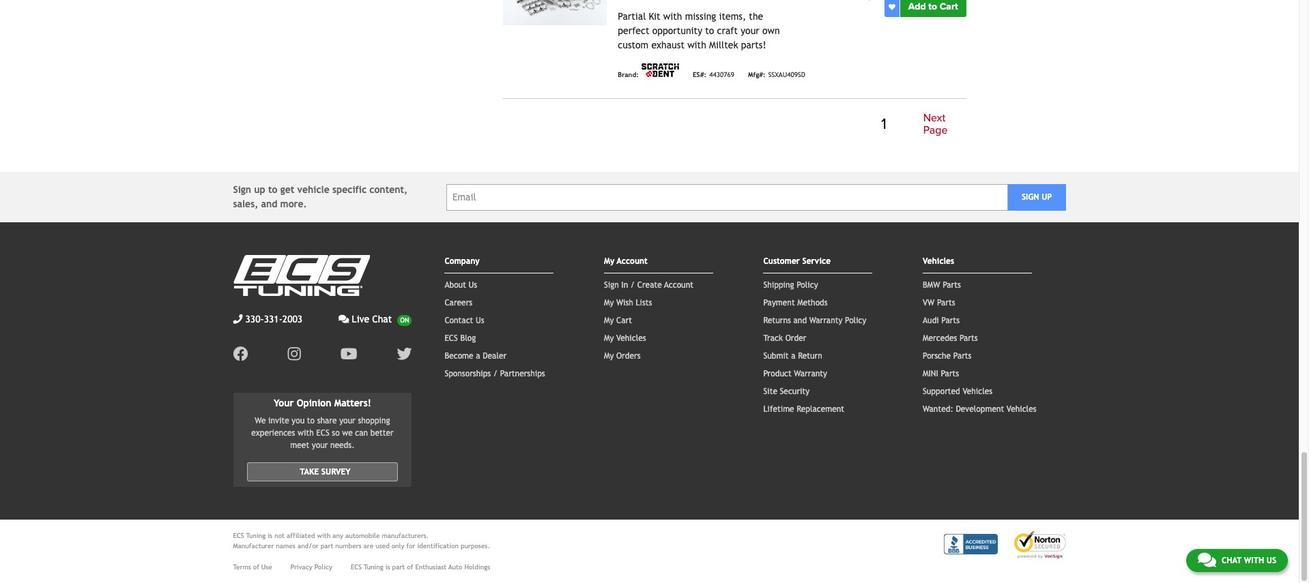 Task type: describe. For each thing, give the bounding box(es) containing it.
policy for privacy policy
[[314, 564, 332, 571]]

330-
[[245, 314, 264, 325]]

with up opportunity
[[663, 11, 682, 22]]

lifetime replacement
[[763, 405, 844, 415]]

track order link
[[763, 334, 806, 344]]

privacy policy link
[[291, 562, 332, 573]]

with down opportunity
[[687, 40, 706, 51]]

2003
[[282, 314, 303, 325]]

sign for sign up
[[1022, 193, 1039, 202]]

shipping policy link
[[763, 281, 818, 290]]

sponsorships / partnerships link
[[445, 370, 545, 379]]

sponsorships
[[445, 370, 491, 379]]

take survey link
[[247, 463, 398, 482]]

vw
[[923, 299, 935, 308]]

paginated product list navigation navigation
[[503, 110, 966, 139]]

sales,
[[233, 199, 258, 210]]

my for my wish lists
[[604, 299, 614, 308]]

bmw
[[923, 281, 940, 290]]

shipping
[[763, 281, 794, 290]]

my for my account
[[604, 257, 614, 266]]

vehicles up 'wanted: development vehicles' link
[[963, 387, 992, 397]]

become a dealer
[[445, 352, 507, 361]]

more.
[[280, 199, 307, 210]]

to inside the partial kit with missing items, the perfect opportunity to craft your own custom exhaust with milltek parts!
[[705, 25, 714, 36]]

track order
[[763, 334, 806, 344]]

1 horizontal spatial part
[[392, 564, 405, 571]]

my wish lists link
[[604, 299, 652, 308]]

0 vertical spatial warranty
[[809, 316, 843, 326]]

order
[[785, 334, 806, 344]]

payment methods
[[763, 299, 828, 308]]

1 vertical spatial your
[[339, 416, 355, 426]]

comments image
[[338, 315, 349, 324]]

only
[[392, 543, 404, 550]]

my orders link
[[604, 352, 641, 361]]

site
[[763, 387, 777, 397]]

add to wish list image
[[889, 3, 895, 10]]

enthusiast auto holdings link
[[415, 562, 490, 573]]

my cart
[[604, 316, 632, 326]]

next
[[923, 111, 945, 125]]

are
[[363, 543, 373, 550]]

porsche parts link
[[923, 352, 972, 361]]

ssxau409sd
[[768, 71, 805, 78]]

is for part
[[385, 564, 390, 571]]

about us link
[[445, 281, 477, 290]]

twitter logo image
[[397, 347, 412, 362]]

phone image
[[233, 315, 243, 324]]

cart inside "button"
[[940, 1, 958, 12]]

2 of from the left
[[407, 564, 413, 571]]

sign for sign up to get vehicle specific content, sales, and more.
[[233, 185, 251, 195]]

supported vehicles link
[[923, 387, 992, 397]]

methods
[[797, 299, 828, 308]]

auto
[[448, 564, 462, 571]]

privacy policy
[[291, 564, 332, 571]]

1 horizontal spatial /
[[631, 281, 635, 290]]

vw parts
[[923, 299, 955, 308]]

content,
[[369, 185, 408, 195]]

partial kit with missing items, the perfect opportunity to craft your own custom exhaust with milltek parts!
[[618, 11, 780, 51]]

es#4430769 - ssxau409sd - milltek sport cat-back exhaust system - non-resonated *scratch and dent* - partial kit with missing items, the perfect opportunity to craft your own custom exhaust with milltek parts! - scratch & dent - audi image
[[503, 0, 607, 25]]

next page
[[923, 111, 948, 137]]

terms of use
[[233, 564, 272, 571]]

comments image
[[1198, 552, 1216, 569]]

1 vertical spatial and
[[793, 316, 807, 326]]

parts for porsche parts
[[953, 352, 972, 361]]

about
[[445, 281, 466, 290]]

330-331-2003
[[245, 314, 303, 325]]

brand:
[[618, 71, 639, 78]]

careers link
[[445, 299, 472, 308]]

dealer
[[483, 352, 507, 361]]

2 vertical spatial us
[[1267, 556, 1276, 566]]

mfg#: ssxau409sd
[[748, 71, 805, 78]]

my wish lists
[[604, 299, 652, 308]]

terms of use link
[[233, 562, 272, 573]]

craft
[[717, 25, 738, 36]]

ecs for ecs tuning is part of enthusiast auto holdings
[[351, 564, 362, 571]]

vehicles up orders
[[616, 334, 646, 344]]

lifetime
[[763, 405, 794, 415]]

track
[[763, 334, 783, 344]]

exhaust
[[651, 40, 685, 51]]

matters!
[[334, 398, 371, 409]]

live
[[352, 314, 369, 325]]

contact us link
[[445, 316, 484, 326]]

missing
[[685, 11, 716, 22]]

shipping policy
[[763, 281, 818, 290]]

customer
[[763, 257, 800, 266]]

mini
[[923, 370, 938, 379]]

instagram logo image
[[288, 347, 301, 362]]

product warranty
[[763, 370, 827, 379]]

submit
[[763, 352, 789, 361]]

parts for audi parts
[[941, 316, 960, 326]]

1 vertical spatial cart
[[616, 316, 632, 326]]

my vehicles link
[[604, 334, 646, 344]]

with right comments icon
[[1244, 556, 1264, 566]]

1 vertical spatial chat
[[1222, 556, 1242, 566]]

sign up to get vehicle specific content, sales, and more.
[[233, 185, 408, 210]]

ecs tuning image
[[233, 256, 370, 296]]

to inside we invite you to share your shopping experiences with ecs so we can better meet your needs.
[[307, 416, 315, 426]]

customer service
[[763, 257, 831, 266]]

0 horizontal spatial your
[[312, 441, 328, 451]]

take
[[300, 468, 319, 477]]

enthusiast
[[415, 564, 447, 571]]

audi parts link
[[923, 316, 960, 326]]

mfg#:
[[748, 71, 766, 78]]

ecs tuning is not affiliated with any automobile manufacturers. manufacturer names and/or part numbers are used only for identification purposes.
[[233, 532, 490, 550]]

parts for mercedes parts
[[960, 334, 978, 344]]

in
[[621, 281, 628, 290]]

perfect
[[618, 25, 649, 36]]

a for become
[[476, 352, 480, 361]]

331-
[[264, 314, 282, 325]]

use
[[261, 564, 272, 571]]

your opinion matters!
[[274, 398, 371, 409]]

to inside "button"
[[928, 1, 937, 12]]

mini parts
[[923, 370, 959, 379]]

wanted: development vehicles link
[[923, 405, 1036, 415]]

with inside ecs tuning is not affiliated with any automobile manufacturers. manufacturer names and/or part numbers are used only for identification purposes.
[[317, 532, 331, 540]]

to inside the sign up to get vehicle specific content, sales, and more.
[[268, 185, 277, 195]]

ecs blog link
[[445, 334, 476, 344]]

partial
[[618, 11, 646, 22]]

supported vehicles
[[923, 387, 992, 397]]

not
[[274, 532, 285, 540]]



Task type: locate. For each thing, give the bounding box(es) containing it.
wish
[[616, 299, 633, 308]]

tuning
[[246, 532, 266, 540], [364, 564, 383, 571]]

my left orders
[[604, 352, 614, 361]]

my orders
[[604, 352, 641, 361]]

porsche parts
[[923, 352, 972, 361]]

milltek
[[709, 40, 738, 51]]

es#:
[[693, 71, 707, 78]]

experiences
[[251, 429, 295, 438]]

is
[[268, 532, 272, 540], [385, 564, 390, 571]]

manufacturers.
[[382, 532, 429, 540]]

and
[[261, 199, 277, 210], [793, 316, 807, 326]]

with left any
[[317, 532, 331, 540]]

chat with us
[[1222, 556, 1276, 566]]

tuning down are
[[364, 564, 383, 571]]

and inside the sign up to get vehicle specific content, sales, and more.
[[261, 199, 277, 210]]

0 vertical spatial account
[[617, 257, 648, 266]]

vehicles right the development at the bottom right of page
[[1007, 405, 1036, 415]]

vehicles
[[923, 257, 954, 266], [616, 334, 646, 344], [963, 387, 992, 397], [1007, 405, 1036, 415]]

kit
[[649, 11, 660, 22]]

my for my vehicles
[[604, 334, 614, 344]]

take survey
[[300, 468, 351, 477]]

2 vertical spatial policy
[[314, 564, 332, 571]]

mercedes
[[923, 334, 957, 344]]

tuning up manufacturer
[[246, 532, 266, 540]]

1 vertical spatial warranty
[[794, 370, 827, 379]]

/ right in
[[631, 281, 635, 290]]

chat with us link
[[1186, 549, 1288, 573]]

to right you
[[307, 416, 315, 426]]

my down my cart link
[[604, 334, 614, 344]]

ecs inside we invite you to share your shopping experiences with ecs so we can better meet your needs.
[[316, 429, 329, 438]]

mini parts link
[[923, 370, 959, 379]]

0 vertical spatial us
[[469, 281, 477, 290]]

0 vertical spatial your
[[741, 25, 759, 36]]

0 vertical spatial tuning
[[246, 532, 266, 540]]

chat right comments icon
[[1222, 556, 1242, 566]]

0 horizontal spatial up
[[254, 185, 265, 195]]

my up my vehicles link
[[604, 316, 614, 326]]

sign inside the sign up to get vehicle specific content, sales, and more.
[[233, 185, 251, 195]]

policy for shipping policy
[[797, 281, 818, 290]]

0 horizontal spatial part
[[321, 543, 333, 550]]

ecs tuning is part of enthusiast auto holdings
[[351, 564, 490, 571]]

sign in / create account
[[604, 281, 693, 290]]

0 horizontal spatial tuning
[[246, 532, 266, 540]]

sign
[[233, 185, 251, 195], [1022, 193, 1039, 202], [604, 281, 619, 290]]

lifetime replacement link
[[763, 405, 844, 415]]

development
[[956, 405, 1004, 415]]

submit a return link
[[763, 352, 822, 361]]

1 a from the left
[[476, 352, 480, 361]]

1 link
[[873, 114, 895, 136]]

0 horizontal spatial cart
[[616, 316, 632, 326]]

payment
[[763, 299, 795, 308]]

tuning for part
[[364, 564, 383, 571]]

we
[[342, 429, 353, 438]]

Email email field
[[446, 184, 1008, 211]]

0 vertical spatial part
[[321, 543, 333, 550]]

purposes.
[[461, 543, 490, 550]]

add
[[908, 1, 926, 12]]

0 horizontal spatial chat
[[372, 314, 392, 325]]

0 vertical spatial and
[[261, 199, 277, 210]]

4 my from the top
[[604, 334, 614, 344]]

my for my orders
[[604, 352, 614, 361]]

can
[[355, 429, 368, 438]]

and/or
[[298, 543, 319, 550]]

audi parts
[[923, 316, 960, 326]]

parts up the mercedes parts
[[941, 316, 960, 326]]

opinion
[[297, 398, 331, 409]]

site security
[[763, 387, 810, 397]]

1 horizontal spatial up
[[1042, 193, 1052, 202]]

chat right the live
[[372, 314, 392, 325]]

terms
[[233, 564, 251, 571]]

0 horizontal spatial and
[[261, 199, 277, 210]]

contact us
[[445, 316, 484, 326]]

1 horizontal spatial cart
[[940, 1, 958, 12]]

sign for sign in / create account
[[604, 281, 619, 290]]

a left return
[[791, 352, 796, 361]]

ecs up manufacturer
[[233, 532, 244, 540]]

up inside button
[[1042, 193, 1052, 202]]

2 a from the left
[[791, 352, 796, 361]]

up for sign up to get vehicle specific content, sales, and more.
[[254, 185, 265, 195]]

1 vertical spatial us
[[476, 316, 484, 326]]

ecs for ecs tuning is not affiliated with any automobile manufacturers. manufacturer names and/or part numbers are used only for identification purposes.
[[233, 532, 244, 540]]

2 horizontal spatial sign
[[1022, 193, 1039, 202]]

5 my from the top
[[604, 352, 614, 361]]

page
[[923, 123, 948, 137]]

1 horizontal spatial of
[[407, 564, 413, 571]]

1 horizontal spatial a
[[791, 352, 796, 361]]

parts for bmw parts
[[943, 281, 961, 290]]

used
[[376, 543, 390, 550]]

identification
[[417, 543, 459, 550]]

of left use
[[253, 564, 259, 571]]

sign inside sign up button
[[1022, 193, 1039, 202]]

1 horizontal spatial your
[[339, 416, 355, 426]]

sign in / create account link
[[604, 281, 693, 290]]

your inside the partial kit with missing items, the perfect opportunity to craft your own custom exhaust with milltek parts!
[[741, 25, 759, 36]]

so
[[332, 429, 340, 438]]

up inside the sign up to get vehicle specific content, sales, and more.
[[254, 185, 265, 195]]

holdings
[[464, 564, 490, 571]]

bmw parts link
[[923, 281, 961, 290]]

up for sign up
[[1042, 193, 1052, 202]]

0 vertical spatial is
[[268, 532, 272, 540]]

facebook logo image
[[233, 347, 248, 362]]

porsche
[[923, 352, 951, 361]]

live chat link
[[338, 313, 412, 327]]

1 horizontal spatial sign
[[604, 281, 619, 290]]

mercedes parts link
[[923, 334, 978, 344]]

is left not at the bottom left of page
[[268, 532, 272, 540]]

parts right bmw
[[943, 281, 961, 290]]

with inside we invite you to share your shopping experiences with ecs so we can better meet your needs.
[[298, 429, 314, 438]]

to down missing
[[705, 25, 714, 36]]

2 my from the top
[[604, 299, 614, 308]]

your up we
[[339, 416, 355, 426]]

0 horizontal spatial of
[[253, 564, 259, 571]]

vehicles up bmw parts
[[923, 257, 954, 266]]

1 vertical spatial account
[[664, 281, 693, 290]]

parts for mini parts
[[941, 370, 959, 379]]

names
[[276, 543, 295, 550]]

ecs for ecs blog
[[445, 334, 458, 344]]

your up parts!
[[741, 25, 759, 36]]

my up my wish lists
[[604, 257, 614, 266]]

tuning for not
[[246, 532, 266, 540]]

1 vertical spatial policy
[[845, 316, 866, 326]]

audi
[[923, 316, 939, 326]]

the
[[749, 11, 763, 22]]

returns and warranty policy
[[763, 316, 866, 326]]

ecs left blog
[[445, 334, 458, 344]]

0 vertical spatial cart
[[940, 1, 958, 12]]

service
[[802, 257, 831, 266]]

orders
[[616, 352, 641, 361]]

part inside ecs tuning is not affiliated with any automobile manufacturers. manufacturer names and/or part numbers are used only for identification purposes.
[[321, 543, 333, 550]]

to right the add
[[928, 1, 937, 12]]

1 vertical spatial is
[[385, 564, 390, 571]]

is inside ecs tuning is not affiliated with any automobile manufacturers. manufacturer names and/or part numbers are used only for identification purposes.
[[268, 532, 272, 540]]

warranty down return
[[794, 370, 827, 379]]

any
[[333, 532, 343, 540]]

is for not
[[268, 532, 272, 540]]

part down any
[[321, 543, 333, 550]]

warranty down methods on the right
[[809, 316, 843, 326]]

wanted:
[[923, 405, 953, 415]]

account up in
[[617, 257, 648, 266]]

/ down dealer
[[493, 370, 498, 379]]

us right comments icon
[[1267, 556, 1276, 566]]

us right the contact
[[476, 316, 484, 326]]

1 vertical spatial tuning
[[364, 564, 383, 571]]

my left wish on the left bottom of the page
[[604, 299, 614, 308]]

numbers
[[335, 543, 361, 550]]

privacy
[[291, 564, 312, 571]]

ecs inside ecs tuning is not affiliated with any automobile manufacturers. manufacturer names and/or part numbers are used only for identification purposes.
[[233, 532, 244, 540]]

1 vertical spatial /
[[493, 370, 498, 379]]

1 my from the top
[[604, 257, 614, 266]]

1 horizontal spatial tuning
[[364, 564, 383, 571]]

0 horizontal spatial a
[[476, 352, 480, 361]]

cart down wish on the left bottom of the page
[[616, 316, 632, 326]]

part down the only
[[392, 564, 405, 571]]

ecs left so
[[316, 429, 329, 438]]

2 horizontal spatial policy
[[845, 316, 866, 326]]

330-331-2003 link
[[233, 313, 303, 327]]

to left get
[[268, 185, 277, 195]]

my for my cart
[[604, 316, 614, 326]]

parts up porsche parts link
[[960, 334, 978, 344]]

my cart link
[[604, 316, 632, 326]]

get
[[280, 185, 294, 195]]

us
[[469, 281, 477, 290], [476, 316, 484, 326], [1267, 556, 1276, 566]]

and up 'order' on the right bottom of the page
[[793, 316, 807, 326]]

account right create
[[664, 281, 693, 290]]

1 horizontal spatial and
[[793, 316, 807, 326]]

cart
[[940, 1, 958, 12], [616, 316, 632, 326]]

us for about us
[[469, 281, 477, 290]]

tuning inside ecs tuning is not affiliated with any automobile manufacturers. manufacturer names and/or part numbers are used only for identification purposes.
[[246, 532, 266, 540]]

2 vertical spatial your
[[312, 441, 328, 451]]

1 of from the left
[[253, 564, 259, 571]]

parts right vw
[[937, 299, 955, 308]]

youtube logo image
[[340, 347, 357, 362]]

0 horizontal spatial policy
[[314, 564, 332, 571]]

us right about
[[469, 281, 477, 290]]

my
[[604, 257, 614, 266], [604, 299, 614, 308], [604, 316, 614, 326], [604, 334, 614, 344], [604, 352, 614, 361]]

2 horizontal spatial your
[[741, 25, 759, 36]]

is down used
[[385, 564, 390, 571]]

parts for vw parts
[[937, 299, 955, 308]]

1 horizontal spatial is
[[385, 564, 390, 571]]

cart right the add
[[940, 1, 958, 12]]

security
[[780, 387, 810, 397]]

3 my from the top
[[604, 316, 614, 326]]

we invite you to share your shopping experiences with ecs so we can better meet your needs.
[[251, 416, 394, 451]]

your
[[274, 398, 294, 409]]

parts down the mercedes parts link
[[953, 352, 972, 361]]

vehicle
[[297, 185, 330, 195]]

us for contact us
[[476, 316, 484, 326]]

0 vertical spatial /
[[631, 281, 635, 290]]

0 horizontal spatial is
[[268, 532, 272, 540]]

needs.
[[330, 441, 355, 451]]

scratch & dent - corporate logo image
[[642, 64, 679, 77]]

sponsorships / partnerships
[[445, 370, 545, 379]]

a for submit
[[791, 352, 796, 361]]

of left enthusiast
[[407, 564, 413, 571]]

you
[[292, 416, 305, 426]]

1 horizontal spatial policy
[[797, 281, 818, 290]]

live chat
[[352, 314, 392, 325]]

my account
[[604, 257, 648, 266]]

1 vertical spatial part
[[392, 564, 405, 571]]

parts down porsche parts link
[[941, 370, 959, 379]]

manufacturer
[[233, 543, 274, 550]]

payment methods link
[[763, 299, 828, 308]]

wanted: development vehicles
[[923, 405, 1036, 415]]

and right sales,
[[261, 199, 277, 210]]

0 horizontal spatial /
[[493, 370, 498, 379]]

/
[[631, 281, 635, 290], [493, 370, 498, 379]]

0 horizontal spatial account
[[617, 257, 648, 266]]

replacement
[[797, 405, 844, 415]]

automobile
[[345, 532, 380, 540]]

submit a return
[[763, 352, 822, 361]]

specific
[[332, 185, 367, 195]]

a left dealer
[[476, 352, 480, 361]]

0 horizontal spatial sign
[[233, 185, 251, 195]]

1 horizontal spatial account
[[664, 281, 693, 290]]

1 horizontal spatial chat
[[1222, 556, 1242, 566]]

your right meet
[[312, 441, 328, 451]]

0 vertical spatial chat
[[372, 314, 392, 325]]

ecs down numbers
[[351, 564, 362, 571]]

affiliated
[[287, 532, 315, 540]]

mercedes parts
[[923, 334, 978, 344]]

0 vertical spatial policy
[[797, 281, 818, 290]]

with up meet
[[298, 429, 314, 438]]



